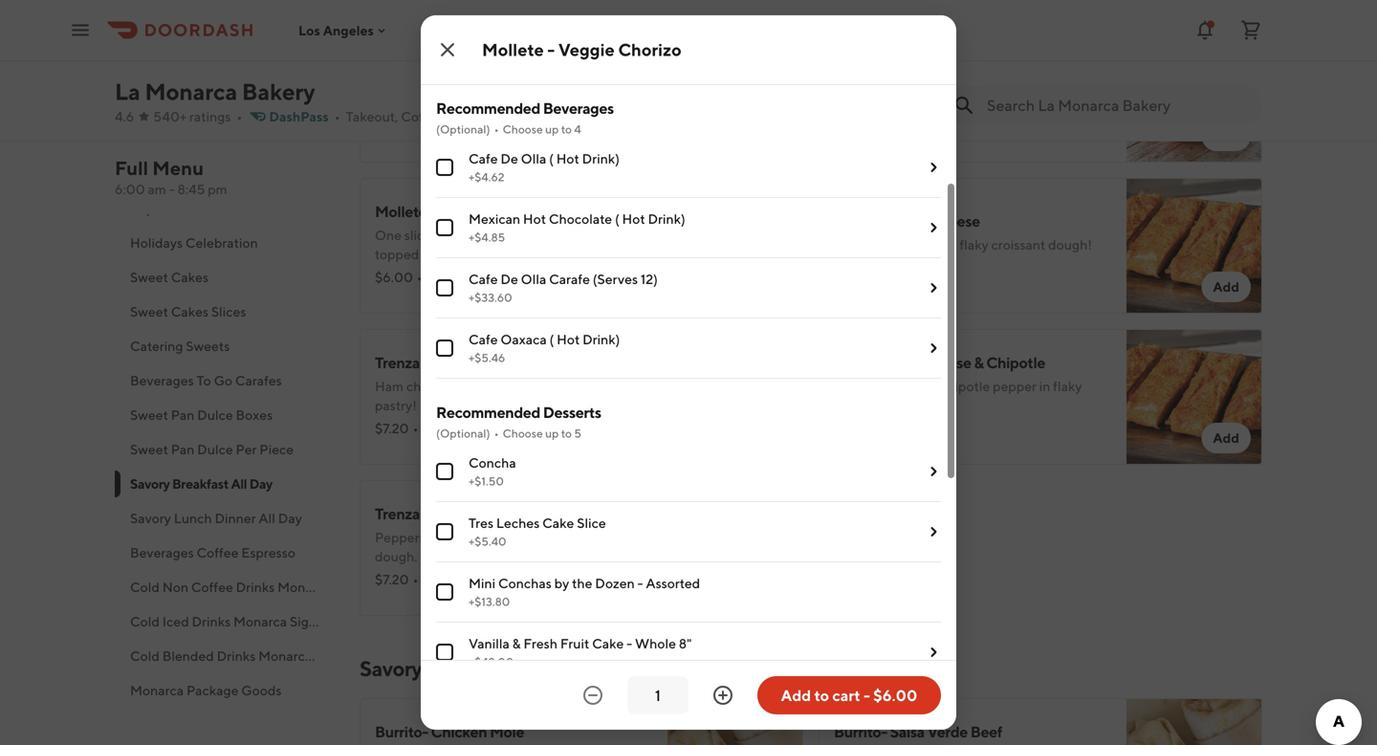 Task type: locate. For each thing, give the bounding box(es) containing it.
and right the 1.4
[[497, 95, 520, 111]]

0 horizontal spatial melted
[[375, 95, 418, 111]]

0 vertical spatial add button
[[1202, 121, 1251, 151]]

drinks for blended
[[217, 648, 256, 664]]

lunch down vanilla
[[438, 656, 496, 681]]

chipotle up pepper
[[987, 353, 1046, 372]]

cheese up pastry!
[[406, 378, 450, 394]]

recommended down jalapeño
[[436, 403, 540, 421]]

croissant left crust!
[[834, 397, 888, 413]]

(optional) inside recommended beverages (optional) • choose up to 4
[[436, 122, 490, 136]]

corn
[[431, 529, 458, 545]]

1 cafe from the top
[[469, 151, 498, 166]]

2 one from the top
[[375, 227, 402, 243]]

cold for cold blended drinks monarca signature classic coffee
[[130, 648, 160, 664]]

signature inside 'button'
[[290, 614, 349, 629]]

2 up from the top
[[545, 427, 559, 440]]

$7.20
[[375, 420, 409, 436], [375, 572, 409, 587]]

cart
[[833, 686, 861, 705]]

- inside full menu 6:00 am - 8:45 pm
[[169, 181, 175, 197]]

mollete - veggie chorizo one slice of open-faced bolillo, toasted, topped with melted jack cheese, pinto beans, and veggie chorizo.
[[375, 202, 650, 281]]

hot inside cafe de olla ( hot drink) +$4.62
[[556, 151, 580, 166]]

trenza inside trenza ham, cheese & chipotle ham, cheese and chipotle pepper in flaky croissant crust!
[[834, 353, 879, 372]]

1 olla from the top
[[521, 151, 547, 166]]

0 horizontal spatial jack
[[421, 95, 449, 111]]

choose right mi
[[503, 122, 543, 136]]

0 horizontal spatial ham,
[[423, 353, 458, 372]]

on
[[942, 237, 957, 253]]

+$13.80
[[469, 595, 510, 608]]

of inside 'chipotle bacon & egg biscuit mexico city style house made toasted butter biscuit, farm fresh eggs, sharp cheddar cheese, smoky chipotle and of course crispy bacon!'
[[1003, 114, 1016, 130]]

open-
[[449, 76, 486, 92], [449, 227, 486, 243]]

dough.
[[375, 549, 418, 564]]

bolillo, down chocolate
[[523, 227, 564, 243]]

open- inside mollete- bean & cheese one slice of open-faced bolillo, toasted, with melted jack cheese and pinto beans. $4.80
[[449, 76, 486, 92]]

2 bolillo, from the top
[[523, 227, 564, 243]]

carafes
[[235, 373, 282, 388]]

$6.00 •
[[375, 269, 423, 285]]

$6.00 inside button
[[874, 686, 918, 705]]

choose inside recommended beverages (optional) • choose up to 4
[[503, 122, 543, 136]]

recommended for recommended beverages
[[436, 99, 540, 117]]

dulce left per on the bottom of the page
[[197, 441, 233, 457]]

2 de from the top
[[501, 271, 518, 287]]

add to cart - $6.00 button
[[758, 676, 941, 715]]

mollete for mollete - veggie chorizo one slice of open-faced bolillo, toasted, topped with melted jack cheese, pinto beans, and veggie chorizo.
[[375, 202, 427, 220]]

$6.00 down topped
[[375, 269, 413, 285]]

vanilla & fresh fruit cake - whole 8" +$42.00
[[469, 636, 692, 669]]

signature
[[334, 579, 393, 595], [290, 614, 349, 629], [315, 648, 374, 664]]

add button for trenza ham & cheese
[[1202, 272, 1251, 302]]

1 toasted, from the top
[[567, 76, 616, 92]]

up left 4
[[545, 122, 559, 136]]

to for desserts
[[561, 427, 572, 440]]

1 vertical spatial chorizo
[[489, 202, 542, 220]]

2 $7.20 from the top
[[375, 572, 409, 587]]

croissant left the dough!
[[992, 237, 1046, 253]]

faced for chorizo
[[486, 227, 521, 243]]

1 vertical spatial chipotle
[[987, 353, 1046, 372]]

croissant
[[992, 237, 1046, 253], [578, 378, 632, 394], [834, 397, 888, 413], [578, 529, 632, 545]]

in right pepper
[[1040, 378, 1051, 394]]

drink) inside cafe oaxaca ( hot drink) +$5.46
[[583, 331, 620, 347]]

87% for con
[[439, 572, 465, 587]]

faced down mexican
[[486, 227, 521, 243]]

choose for beverages
[[503, 122, 543, 136]]

2 vertical spatial savory
[[360, 656, 422, 681]]

recommended desserts group
[[436, 402, 941, 743]]

chipotle up mexico
[[834, 51, 893, 69]]

mollete inside the mollete - veggie chorizo one slice of open-faced bolillo, toasted, topped with melted jack cheese, pinto beans, and veggie chorizo.
[[375, 202, 427, 220]]

chorizo inside the mollete - veggie chorizo one slice of open-faced bolillo, toasted, topped with melted jack cheese, pinto beans, and veggie chorizo.
[[489, 202, 542, 220]]

1 vertical spatial drinks
[[192, 614, 231, 629]]

slice down the mollete-
[[404, 76, 432, 92]]

bakery
[[242, 78, 315, 105]]

burrito-
[[375, 723, 428, 741], [834, 723, 888, 741]]

cafe inside cafe oaxaca ( hot drink) +$5.46
[[469, 331, 498, 347]]

cakes
[[171, 269, 209, 285], [171, 304, 209, 319]]

beverages coffee espresso
[[130, 545, 296, 561]]

( right chocolate
[[615, 211, 620, 227]]

87% (8) up +$33.60
[[444, 269, 489, 285]]

0 vertical spatial drink)
[[582, 151, 620, 166]]

None checkbox
[[436, 159, 453, 176], [436, 219, 453, 236], [436, 340, 453, 357], [436, 523, 453, 540], [436, 584, 453, 601], [436, 159, 453, 176], [436, 219, 453, 236], [436, 340, 453, 357], [436, 523, 453, 540], [436, 584, 453, 601]]

beverages to go carafes button
[[115, 364, 337, 398]]

0 horizontal spatial pinto
[[523, 95, 555, 111]]

all up espresso
[[259, 510, 275, 526]]

de up +$33.60
[[501, 271, 518, 287]]

1 vertical spatial of
[[1003, 114, 1016, 130]]

0 horizontal spatial lunch
[[174, 510, 212, 526]]

0 vertical spatial lunch
[[174, 510, 212, 526]]

burrito- down add to cart - $6.00 button
[[834, 723, 888, 741]]

0 vertical spatial cold
[[130, 579, 160, 595]]

3 add button from the top
[[1202, 423, 1251, 453]]

cheese down rajas
[[487, 529, 530, 545]]

of down sharp
[[1003, 114, 1016, 130]]

1 horizontal spatial mollete
[[482, 39, 544, 60]]

pan down beverages to go carafes
[[171, 407, 195, 423]]

flaky down jalapeño
[[546, 378, 575, 394]]

in down rajas
[[533, 529, 544, 545]]

0 horizontal spatial cheese,
[[527, 246, 574, 262]]

1 cakes from the top
[[171, 269, 209, 285]]

trenza inside trenza ham & cheese the savory pastry on flaky croissant dough! 81% (16)
[[834, 212, 879, 230]]

con
[[470, 505, 499, 523]]

2 choose from the top
[[503, 427, 543, 440]]

olla left carafe
[[521, 271, 547, 287]]

87%
[[444, 269, 469, 285], [439, 572, 465, 587]]

mollete- bean & cheese image
[[668, 27, 804, 163]]

$7.20 • down dough. at left
[[375, 572, 418, 587]]

2 vertical spatial of
[[434, 227, 447, 243]]

1 vertical spatial savory
[[130, 510, 171, 526]]

2 toasted, from the top
[[567, 227, 616, 243]]

chorizo for mollete - veggie chorizo one slice of open-faced bolillo, toasted, topped with melted jack cheese, pinto beans, and veggie chorizo.
[[489, 202, 542, 220]]

all inside "button"
[[259, 510, 275, 526]]

3 cafe from the top
[[469, 331, 498, 347]]

2 open- from the top
[[449, 227, 486, 243]]

faced
[[486, 76, 521, 92], [486, 227, 521, 243]]

cheese inside mollete- bean & cheese one slice of open-faced bolillo, toasted, with melted jack cheese and pinto beans. $4.80
[[486, 51, 537, 69]]

farm
[[881, 95, 908, 111]]

( inside cafe de olla ( hot drink) +$4.62
[[549, 151, 554, 166]]

open- down 'bean'
[[449, 76, 486, 92]]

sweet down beverages to go carafes
[[130, 407, 168, 423]]

flaky right pepper
[[1053, 378, 1082, 394]]

1 choose from the top
[[503, 122, 543, 136]]

0 horizontal spatial with
[[422, 246, 449, 262]]

trenza ham, cheese & jalapeño image
[[668, 329, 804, 465]]

and up crust!
[[915, 378, 938, 394]]

cheese
[[486, 51, 537, 69], [929, 212, 980, 230], [461, 353, 512, 372], [920, 353, 972, 372]]

and down sharp
[[978, 114, 1001, 130]]

chorizo inside dialog
[[618, 39, 682, 60]]

sweet cakes
[[130, 269, 209, 285]]

0 vertical spatial cake
[[543, 515, 574, 531]]

2 cafe from the top
[[469, 271, 498, 287]]

2 slice from the top
[[404, 227, 432, 243]]

2 vertical spatial add button
[[1202, 423, 1251, 453]]

mollete
[[482, 39, 544, 60], [375, 202, 427, 220]]

1 horizontal spatial all
[[259, 510, 275, 526]]

cakes inside button
[[171, 269, 209, 285]]

1 horizontal spatial chipotle
[[987, 353, 1046, 372]]

veggie
[[558, 39, 615, 60], [439, 202, 486, 220]]

open- inside the mollete - veggie chorizo one slice of open-faced bolillo, toasted, topped with melted jack cheese, pinto beans, and veggie chorizo.
[[449, 227, 486, 243]]

1 vertical spatial with
[[422, 246, 449, 262]]

celebration
[[185, 235, 258, 251]]

1 vertical spatial 87% (8)
[[439, 572, 484, 587]]

cake inside vanilla & fresh fruit cake - whole 8" +$42.00
[[592, 636, 624, 651]]

sweet down holidays
[[130, 269, 168, 285]]

1 vertical spatial (optional)
[[436, 427, 490, 440]]

2 recommended from the top
[[436, 403, 540, 421]]

( up jalapeño
[[550, 331, 554, 347]]

1 de from the top
[[501, 151, 518, 166]]

classic up burrito- chicken mole
[[376, 648, 419, 664]]

croissant up desserts
[[578, 378, 632, 394]]

2 add button from the top
[[1202, 272, 1251, 302]]

drinks inside cold non coffee drinks monarca signature button
[[236, 579, 275, 595]]

0 vertical spatial veggie
[[558, 39, 615, 60]]

0 horizontal spatial chipotle
[[834, 51, 893, 69]]

2 vertical spatial all
[[567, 656, 592, 681]]

olla for carafe
[[521, 271, 547, 287]]

- inside button
[[864, 686, 870, 705]]

2 (optional) from the top
[[436, 427, 490, 440]]

pinto down mexican hot chocolate ( hot drink) +$4.85
[[577, 246, 608, 262]]

toasted
[[1014, 76, 1060, 92]]

1 vertical spatial day
[[278, 510, 302, 526]]

flaky left slice
[[546, 529, 575, 545]]

0 vertical spatial $7.20 •
[[375, 420, 418, 436]]

0 horizontal spatial cake
[[543, 515, 574, 531]]

verde
[[927, 723, 968, 741]]

ham up pastry!
[[375, 378, 404, 394]]

89%
[[439, 420, 466, 436]]

flaky
[[960, 237, 989, 253], [546, 378, 575, 394], [1053, 378, 1082, 394], [546, 529, 575, 545]]

beverages for beverages to go carafes
[[130, 373, 194, 388]]

4 sweet from the top
[[130, 441, 168, 457]]

croissant inside trenza ham, cheese & chipotle ham, cheese and chipotle pepper in flaky croissant crust!
[[834, 397, 888, 413]]

0 vertical spatial beverages
[[543, 99, 614, 117]]

1 (optional) from the top
[[436, 122, 490, 136]]

(8)
[[471, 269, 489, 285], [467, 572, 484, 587]]

2 cold from the top
[[130, 614, 160, 629]]

peppers,
[[375, 529, 429, 545]]

trenza queso con rajas peppers, corn and cheese in flaky croissant dough.
[[375, 505, 632, 564]]

one
[[375, 76, 402, 92], [375, 227, 402, 243]]

1 vertical spatial cakes
[[171, 304, 209, 319]]

1 horizontal spatial day
[[278, 510, 302, 526]]

savory down "savory breakfast all day"
[[130, 510, 171, 526]]

0 vertical spatial $7.20
[[375, 420, 409, 436]]

drink) for mexican hot chocolate ( hot drink)
[[648, 211, 686, 227]]

1 up from the top
[[545, 122, 559, 136]]

mole
[[490, 723, 524, 741]]

cakes for sweet cakes slices
[[171, 304, 209, 319]]

beverages
[[543, 99, 614, 117], [130, 373, 194, 388], [130, 545, 194, 561]]

crispy
[[1062, 114, 1097, 130]]

flaky inside trenza ham, cheese & chipotle ham, cheese and chipotle pepper in flaky croissant crust!
[[1053, 378, 1082, 394]]

2 vertical spatial signature
[[315, 648, 374, 664]]

& inside mollete- bean & cheese one slice of open-faced bolillo, toasted, with melted jack cheese and pinto beans. $4.80
[[473, 51, 483, 69]]

melted up chorizo.
[[451, 246, 494, 262]]

- right dozen
[[638, 575, 643, 591]]

87% (8) for veggie
[[444, 269, 489, 285]]

notification bell image
[[1194, 19, 1217, 42]]

0 horizontal spatial burrito-
[[375, 723, 428, 741]]

drink) up beans,
[[648, 211, 686, 227]]

ham up savory
[[882, 212, 914, 230]]

burrito- left chicken
[[375, 723, 428, 741]]

burrito- chicken mole
[[375, 723, 524, 741]]

of for chorizo
[[434, 227, 447, 243]]

• right the 1.4
[[494, 122, 499, 136]]

1 vertical spatial $7.20
[[375, 572, 409, 587]]

holidays celebration
[[130, 235, 258, 251]]

bolillo, inside mollete- bean & cheese one slice of open-faced bolillo, toasted, with melted jack cheese and pinto beans. $4.80
[[523, 76, 564, 92]]

of inside the mollete - veggie chorizo one slice of open-faced bolillo, toasted, topped with melted jack cheese, pinto beans, and veggie chorizo.
[[434, 227, 447, 243]]

0 vertical spatial mollete
[[482, 39, 544, 60]]

open- for &
[[449, 76, 486, 92]]

0 vertical spatial (
[[549, 151, 554, 166]]

mexican
[[469, 211, 520, 227]]

lunch down breakfast
[[174, 510, 212, 526]]

pinto for mollete - veggie chorizo
[[577, 246, 608, 262]]

- inside vanilla & fresh fruit cake - whole 8" +$42.00
[[627, 636, 632, 651]]

cafe for cafe de olla carafe (serves 12)
[[469, 271, 498, 287]]

in inside trenza ham, cheese & jalapeño ham cheese and jalapeño in flaky croissant pastry!
[[533, 378, 544, 394]]

$6.00 up salsa
[[874, 686, 918, 705]]

la monarca bakery
[[115, 78, 315, 105]]

ham, for trenza ham, cheese & jalapeño
[[423, 353, 458, 372]]

87% (8) up '+$13.80'
[[439, 572, 484, 587]]

pinto inside mollete- bean & cheese one slice of open-faced bolillo, toasted, with melted jack cheese and pinto beans. $4.80
[[523, 95, 555, 111]]

monarca up cold iced drinks monarca signature classic coffee
[[278, 579, 331, 595]]

decrease quantity by 1 image
[[582, 684, 605, 707]]

of inside mollete- bean & cheese one slice of open-faced bolillo, toasted, with melted jack cheese and pinto beans. $4.80
[[434, 76, 447, 92]]

1 one from the top
[[375, 76, 402, 92]]

concha +$1.50
[[469, 455, 516, 488]]

2 horizontal spatial ham,
[[882, 353, 918, 372]]

beverages up 4
[[543, 99, 614, 117]]

+$4.62
[[469, 170, 505, 184]]

0 vertical spatial open-
[[449, 76, 486, 92]]

savory for savory -  lunch dinner all day
[[360, 656, 422, 681]]

1 vertical spatial classic
[[376, 648, 419, 664]]

drink) down 'beans.' at the top left
[[582, 151, 620, 166]]

2 dulce from the top
[[197, 441, 233, 457]]

1 vertical spatial (
[[615, 211, 620, 227]]

2 vertical spatial day
[[596, 656, 632, 681]]

beverages inside recommended beverages (optional) • choose up to 4
[[543, 99, 614, 117]]

1 vertical spatial up
[[545, 427, 559, 440]]

dough!
[[1049, 237, 1092, 253]]

faced inside mollete- bean & cheese one slice of open-faced bolillo, toasted, with melted jack cheese and pinto beans. $4.80
[[486, 76, 521, 92]]

+$5.40
[[469, 535, 507, 548]]

cheese inside mollete- bean & cheese one slice of open-faced bolillo, toasted, with melted jack cheese and pinto beans. $4.80
[[451, 95, 494, 111]]

de inside cafe de olla ( hot drink) +$4.62
[[501, 151, 518, 166]]

chocolate
[[549, 211, 612, 227]]

croissant inside trenza queso con rajas peppers, corn and cheese in flaky croissant dough.
[[578, 529, 632, 545]]

2 pan from the top
[[171, 441, 195, 457]]

Current quantity is 1 number field
[[639, 685, 677, 706]]

1 slice from the top
[[404, 76, 432, 92]]

(optional) inside recommended desserts (optional) • choose up to 5
[[436, 427, 490, 440]]

2 horizontal spatial day
[[596, 656, 632, 681]]

recommended for recommended desserts
[[436, 403, 540, 421]]

recommended inside recommended beverages (optional) • choose up to 4
[[436, 99, 540, 117]]

2 vertical spatial cafe
[[469, 331, 498, 347]]

(8) for con
[[467, 572, 484, 587]]

crust!
[[891, 397, 926, 413]]

toasted, inside the mollete - veggie chorizo one slice of open-faced bolillo, toasted, topped with melted jack cheese, pinto beans, and veggie chorizo.
[[567, 227, 616, 243]]

540+
[[153, 109, 187, 124]]

cake right "fruit"
[[592, 636, 624, 651]]

2 sweet from the top
[[130, 304, 168, 319]]

cafe inside cafe de olla ( hot drink) +$4.62
[[469, 151, 498, 166]]

0 vertical spatial (optional)
[[436, 122, 490, 136]]

takeout, coffee • 1.4 mi
[[346, 109, 498, 124]]

2 burrito- from the left
[[834, 723, 888, 741]]

day down per on the bottom of the page
[[249, 476, 273, 492]]

burrito- salsa verde beef
[[834, 723, 1003, 741]]

drink) inside cafe de olla ( hot drink) +$4.62
[[582, 151, 620, 166]]

1 vertical spatial $7.20 •
[[375, 572, 418, 587]]

and inside 'chipotle bacon & egg biscuit mexico city style house made toasted butter biscuit, farm fresh eggs, sharp cheddar cheese, smoky chipotle and of course crispy bacon!'
[[978, 114, 1001, 130]]

classic for cold iced drinks monarca signature classic coffee
[[351, 614, 394, 629]]

1 sweet from the top
[[130, 269, 168, 285]]

drink) up jalapeño
[[583, 331, 620, 347]]

monarca inside 'button'
[[233, 614, 287, 629]]

cold for cold non coffee drinks monarca signature
[[130, 579, 160, 595]]

• down topped
[[417, 269, 423, 285]]

sweet for sweet pan dulce per piece
[[130, 441, 168, 457]]

up inside recommended beverages (optional) • choose up to 4
[[545, 122, 559, 136]]

sweet cakes button
[[115, 260, 337, 295]]

( inside mexican hot chocolate ( hot drink) +$4.85
[[615, 211, 620, 227]]

all down "fruit"
[[567, 656, 592, 681]]

with up veggie
[[422, 246, 449, 262]]

1 bolillo, from the top
[[523, 76, 564, 92]]

pinto inside the mollete - veggie chorizo one slice of open-faced bolillo, toasted, topped with melted jack cheese, pinto beans, and veggie chorizo.
[[577, 246, 608, 262]]

cake
[[543, 515, 574, 531], [592, 636, 624, 651]]

- right cart
[[864, 686, 870, 705]]

0 vertical spatial up
[[545, 122, 559, 136]]

1 vertical spatial mollete
[[375, 202, 427, 220]]

dulce inside sweet pan dulce per piece button
[[197, 441, 233, 457]]

signature for cold blended drinks monarca signature classic coffee
[[315, 648, 374, 664]]

add for chipotle bacon & egg biscuit
[[1213, 128, 1240, 143]]

87% (8) for con
[[439, 572, 484, 587]]

choose inside recommended desserts (optional) • choose up to 5
[[503, 427, 543, 440]]

olla inside cafe de olla carafe (serves 12) +$33.60
[[521, 271, 547, 287]]

1 vertical spatial recommended
[[436, 403, 540, 421]]

slice inside the mollete - veggie chorizo one slice of open-faced bolillo, toasted, topped with melted jack cheese, pinto beans, and veggie chorizo.
[[404, 227, 432, 243]]

1 vertical spatial chipotle
[[940, 378, 990, 394]]

1 vertical spatial choose
[[503, 427, 543, 440]]

recommended down 'bean'
[[436, 99, 540, 117]]

slice inside mollete- bean & cheese one slice of open-faced bolillo, toasted, with melted jack cheese and pinto beans. $4.80
[[404, 76, 432, 92]]

8:45
[[177, 181, 205, 197]]

• right (19)
[[494, 427, 499, 440]]

- inside the mollete - veggie chorizo one slice of open-faced bolillo, toasted, topped with melted jack cheese, pinto beans, and veggie chorizo.
[[430, 202, 436, 220]]

1 dulce from the top
[[197, 407, 233, 423]]

cheese, inside 'chipotle bacon & egg biscuit mexico city style house made toasted butter biscuit, farm fresh eggs, sharp cheddar cheese, smoky chipotle and of course crispy bacon!'
[[834, 114, 881, 130]]

1 vertical spatial to
[[561, 427, 572, 440]]

0 horizontal spatial dinner
[[215, 510, 256, 526]]

cafe inside cafe de olla carafe (serves 12) +$33.60
[[469, 271, 498, 287]]

0 vertical spatial melted
[[375, 95, 418, 111]]

cheese, down biscuit,
[[834, 114, 881, 130]]

& inside vanilla & fresh fruit cake - whole 8" +$42.00
[[512, 636, 521, 651]]

classic down dough. at left
[[351, 614, 394, 629]]

de for (
[[501, 151, 518, 166]]

flaky inside trenza ham & cheese the savory pastry on flaky croissant dough! 81% (16)
[[960, 237, 989, 253]]

- right am
[[169, 181, 175, 197]]

flaky inside trenza ham, cheese & jalapeño ham cheese and jalapeño in flaky croissant pastry!
[[546, 378, 575, 394]]

de
[[501, 151, 518, 166], [501, 271, 518, 287]]

1 horizontal spatial melted
[[451, 246, 494, 262]]

sweet up "savory breakfast all day"
[[130, 441, 168, 457]]

1 vertical spatial cake
[[592, 636, 624, 651]]

slice for mollete-
[[404, 76, 432, 92]]

cold left non
[[130, 579, 160, 595]]

cake left slice
[[543, 515, 574, 531]]

cafe up +$33.60
[[469, 271, 498, 287]]

0 horizontal spatial day
[[249, 476, 273, 492]]

2 vertical spatial drinks
[[217, 648, 256, 664]]

0 vertical spatial toasted,
[[567, 76, 616, 92]]

0 horizontal spatial veggie
[[439, 202, 486, 220]]

2 vertical spatial (
[[550, 331, 554, 347]]

cold inside 'button'
[[130, 614, 160, 629]]

1 open- from the top
[[449, 76, 486, 92]]

all
[[231, 476, 247, 492], [259, 510, 275, 526], [567, 656, 592, 681]]

& inside trenza ham, cheese & chipotle ham, cheese and chipotle pepper in flaky croissant crust!
[[974, 353, 984, 372]]

of up veggie
[[434, 227, 447, 243]]

0 vertical spatial pan
[[171, 407, 195, 423]]

0 vertical spatial bolillo,
[[523, 76, 564, 92]]

beef
[[971, 723, 1003, 741]]

1 horizontal spatial veggie
[[558, 39, 615, 60]]

to left 5
[[561, 427, 572, 440]]

olla down recommended beverages (optional) • choose up to 4
[[521, 151, 547, 166]]

sweet
[[130, 269, 168, 285], [130, 304, 168, 319], [130, 407, 168, 423], [130, 441, 168, 457]]

0 vertical spatial drinks
[[236, 579, 275, 595]]

holidays celebration button
[[115, 226, 337, 260]]

1 vertical spatial signature
[[290, 614, 349, 629]]

up inside recommended desserts (optional) • choose up to 5
[[545, 427, 559, 440]]

0 vertical spatial day
[[249, 476, 273, 492]]

bolillo, up recommended beverages (optional) • choose up to 4
[[523, 76, 564, 92]]

1 vertical spatial bolillo,
[[523, 227, 564, 243]]

signature down cold iced drinks monarca signature classic coffee
[[315, 648, 374, 664]]

1 vertical spatial lunch
[[438, 656, 496, 681]]

cafe up +$5.46
[[469, 331, 498, 347]]

up for beverages
[[545, 122, 559, 136]]

1 horizontal spatial cheese,
[[834, 114, 881, 130]]

1 $7.20 from the top
[[375, 420, 409, 436]]

drink) for cafe de olla ( hot drink)
[[582, 151, 620, 166]]

eggs,
[[944, 95, 976, 111]]

sweet up catering
[[130, 304, 168, 319]]

faced for cheese
[[486, 76, 521, 92]]

cakes up sweet cakes slices
[[171, 269, 209, 285]]

toasted, down chocolate
[[567, 227, 616, 243]]

1 cold from the top
[[130, 579, 160, 595]]

tres leches cake slice +$5.40
[[469, 515, 606, 548]]

day inside savory lunch dinner all day "button"
[[278, 510, 302, 526]]

open- down mexican
[[449, 227, 486, 243]]

veggie for mollete - veggie chorizo one slice of open-faced bolillo, toasted, topped with melted jack cheese, pinto beans, and veggie chorizo.
[[439, 202, 486, 220]]

0 vertical spatial faced
[[486, 76, 521, 92]]

coffee
[[401, 109, 443, 124], [197, 545, 239, 561], [191, 579, 233, 595], [397, 614, 439, 629], [422, 648, 464, 664]]

savory inside "button"
[[130, 510, 171, 526]]

- left mexican
[[430, 202, 436, 220]]

veggie inside dialog
[[558, 39, 615, 60]]

8"
[[679, 636, 692, 651]]

2 $7.20 • from the top
[[375, 572, 418, 587]]

1 vertical spatial de
[[501, 271, 518, 287]]

cheese up jalapeño
[[461, 353, 512, 372]]

one inside mollete- bean & cheese one slice of open-faced bolillo, toasted, with melted jack cheese and pinto beans. $4.80
[[375, 76, 402, 92]]

dulce inside sweet pan dulce boxes button
[[197, 407, 233, 423]]

87% left mini
[[439, 572, 465, 587]]

2 vertical spatial drink)
[[583, 331, 620, 347]]

toasted, for mollete- bean & cheese
[[567, 76, 616, 92]]

in down jalapeño
[[533, 378, 544, 394]]

1 vertical spatial all
[[259, 510, 275, 526]]

1 vertical spatial beverages
[[130, 373, 194, 388]]

0 vertical spatial to
[[561, 122, 572, 136]]

1 add button from the top
[[1202, 121, 1251, 151]]

0 vertical spatial jack
[[421, 95, 449, 111]]

1 horizontal spatial with
[[618, 76, 645, 92]]

one inside the mollete - veggie chorizo one slice of open-faced bolillo, toasted, topped with melted jack cheese, pinto beans, and veggie chorizo.
[[375, 227, 402, 243]]

2 faced from the top
[[486, 227, 521, 243]]

bolillo, inside the mollete - veggie chorizo one slice of open-faced bolillo, toasted, topped with melted jack cheese, pinto beans, and veggie chorizo.
[[523, 227, 564, 243]]

0 vertical spatial savory
[[130, 476, 170, 492]]

0 vertical spatial of
[[434, 76, 447, 92]]

bolillo, for chorizo
[[523, 227, 564, 243]]

1 vertical spatial add button
[[1202, 272, 1251, 302]]

pinto left 'beans.' at the top left
[[523, 95, 555, 111]]

3 sweet from the top
[[130, 407, 168, 423]]

1 horizontal spatial cake
[[592, 636, 624, 651]]

0 horizontal spatial chorizo
[[489, 202, 542, 220]]

cakes inside button
[[171, 304, 209, 319]]

mollete - veggie chorizo dialog
[[421, 0, 957, 743]]

0 vertical spatial dulce
[[197, 407, 233, 423]]

87% right veggie
[[444, 269, 469, 285]]

cheese,
[[834, 114, 881, 130], [527, 246, 574, 262]]

beverages to go carafes
[[130, 373, 282, 388]]

trenza for trenza ham & cheese
[[834, 212, 879, 230]]

3 cold from the top
[[130, 648, 160, 664]]

cheese right 'bean'
[[486, 51, 537, 69]]

1 recommended from the top
[[436, 99, 540, 117]]

(optional)
[[436, 122, 490, 136], [436, 427, 490, 440]]

olla
[[521, 151, 547, 166], [521, 271, 547, 287]]

1 horizontal spatial ham
[[882, 212, 914, 230]]

de for carafe
[[501, 271, 518, 287]]

los angeles
[[298, 22, 374, 38]]

de up +$4.62
[[501, 151, 518, 166]]

classic inside 'button'
[[351, 614, 394, 629]]

jack left the 1.4
[[421, 95, 449, 111]]

catering
[[130, 338, 183, 354]]

0 vertical spatial cafe
[[469, 151, 498, 166]]

1 horizontal spatial pinto
[[577, 246, 608, 262]]

beverages down catering
[[130, 373, 194, 388]]

trenza ham & cheese image
[[1127, 178, 1263, 314]]

1 $7.20 • from the top
[[375, 420, 418, 436]]

hot up jalapeño
[[557, 331, 580, 347]]

None checkbox
[[436, 279, 453, 297], [436, 463, 453, 480], [436, 644, 453, 661], [436, 279, 453, 297], [436, 463, 453, 480], [436, 644, 453, 661]]

1 vertical spatial dulce
[[197, 441, 233, 457]]

2 olla from the top
[[521, 271, 547, 287]]

0 vertical spatial 87%
[[444, 269, 469, 285]]

blended
[[162, 648, 214, 664]]

recommended inside recommended desserts (optional) • choose up to 5
[[436, 403, 540, 421]]

pan up breakfast
[[171, 441, 195, 457]]

1 faced from the top
[[486, 76, 521, 92]]

1 burrito- from the left
[[375, 723, 428, 741]]

pinto for mollete- bean & cheese
[[523, 95, 555, 111]]

+$33.60
[[469, 291, 512, 304]]

1 pan from the top
[[171, 407, 195, 423]]

0 vertical spatial pinto
[[523, 95, 555, 111]]

2 cakes from the top
[[171, 304, 209, 319]]

1 vertical spatial slice
[[404, 227, 432, 243]]

flaky right on
[[960, 237, 989, 253]]

mi
[[483, 109, 498, 124]]

cakes for sweet cakes
[[171, 269, 209, 285]]

day up espresso
[[278, 510, 302, 526]]



Task type: vqa. For each thing, say whether or not it's contained in the screenshot.


Task type: describe. For each thing, give the bounding box(es) containing it.
to for beverages
[[561, 122, 572, 136]]

topped
[[375, 246, 419, 262]]

conchas
[[498, 575, 552, 591]]

trenza queso con rajas image
[[668, 480, 804, 616]]

ham inside trenza ham & cheese the savory pastry on flaky croissant dough! 81% (16)
[[882, 212, 914, 230]]

pastry!
[[375, 397, 417, 413]]

0 vertical spatial $6.00
[[375, 269, 413, 285]]

2 horizontal spatial all
[[567, 656, 592, 681]]

veggie for mollete - veggie chorizo
[[558, 39, 615, 60]]

assorted
[[646, 575, 700, 591]]

los
[[298, 22, 320, 38]]

one for mollete-
[[375, 76, 402, 92]]

add for trenza ham & cheese
[[1213, 279, 1240, 295]]

coffee right takeout,
[[401, 109, 443, 124]]

croissant inside trenza ham, cheese & jalapeño ham cheese and jalapeño in flaky croissant pastry!
[[578, 378, 632, 394]]

dashpass
[[269, 109, 329, 124]]

$7.20 for trenza ham, cheese & jalapeño
[[375, 420, 409, 436]]

cafe for cafe de olla ( hot drink)
[[469, 151, 498, 166]]

sharp
[[979, 95, 1012, 111]]

jack inside the mollete - veggie chorizo one slice of open-faced bolillo, toasted, topped with melted jack cheese, pinto beans, and veggie chorizo.
[[497, 246, 525, 262]]

olla for (
[[521, 151, 547, 166]]

and inside mollete- bean & cheese one slice of open-faced bolillo, toasted, with melted jack cheese and pinto beans. $4.80
[[497, 95, 520, 111]]

increase quantity by 1 image
[[712, 684, 735, 707]]

carafe
[[549, 271, 590, 287]]

- up recommended beverages (optional) • choose up to 4
[[548, 39, 555, 60]]

bacon!
[[834, 133, 876, 149]]

cake inside tres leches cake slice +$5.40
[[543, 515, 574, 531]]

jack inside mollete- bean & cheese one slice of open-faced bolillo, toasted, with melted jack cheese and pinto beans. $4.80
[[421, 95, 449, 111]]

savory lunch dinner all day button
[[115, 501, 337, 536]]

fresh
[[911, 95, 942, 111]]

ham, for trenza ham, cheese & chipotle
[[882, 353, 918, 372]]

piece
[[259, 441, 294, 457]]

chipotle bacon & egg biscuit image
[[1127, 27, 1263, 163]]

hot inside cafe oaxaca ( hot drink) +$5.46
[[557, 331, 580, 347]]

(16)
[[925, 260, 947, 275]]

• inside recommended beverages (optional) • choose up to 4
[[494, 122, 499, 136]]

popular items button
[[115, 191, 337, 226]]

whole
[[635, 636, 676, 651]]

sweet for sweet cakes slices
[[130, 304, 168, 319]]

monarca package goods
[[130, 683, 282, 698]]

one for mollete
[[375, 227, 402, 243]]

$7.20 • for trenza queso con rajas
[[375, 572, 418, 587]]

cheddar
[[1015, 95, 1066, 111]]

4
[[574, 122, 581, 136]]

classic for cold blended drinks monarca signature classic coffee
[[376, 648, 419, 664]]

made
[[977, 76, 1012, 92]]

(optional) for recommended desserts
[[436, 427, 490, 440]]

queso
[[423, 505, 468, 523]]

espresso
[[241, 545, 296, 561]]

cheese inside trenza ham, cheese & jalapeño ham cheese and jalapeño in flaky croissant pastry!
[[406, 378, 450, 394]]

slice for mollete
[[404, 227, 432, 243]]

cold blended drinks monarca signature classic coffee button
[[115, 639, 464, 673]]

package
[[186, 683, 239, 698]]

holidays
[[130, 235, 183, 251]]

bolillo, for cheese
[[523, 76, 564, 92]]

savory for savory breakfast all day
[[130, 476, 170, 492]]

mexican hot chocolate ( hot drink) +$4.85
[[469, 211, 686, 244]]

cold non coffee drinks monarca signature
[[130, 579, 393, 595]]

per
[[236, 441, 257, 457]]

mollete - veggie chorizo image
[[668, 178, 804, 314]]

cheese inside trenza queso con rajas peppers, corn and cheese in flaky croissant dough.
[[487, 529, 530, 545]]

( for olla
[[549, 151, 554, 166]]

cheese inside trenza ham & cheese the savory pastry on flaky croissant dough! 81% (16)
[[929, 212, 980, 230]]

cafe oaxaca ( hot drink) +$5.46
[[469, 331, 620, 364]]

add to cart - $6.00
[[781, 686, 918, 705]]

cold for cold iced drinks monarca signature classic coffee
[[130, 614, 160, 629]]

cheese, inside the mollete - veggie chorizo one slice of open-faced bolillo, toasted, topped with melted jack cheese, pinto beans, and veggie chorizo.
[[527, 246, 574, 262]]

jalapeño
[[478, 378, 530, 394]]

drinks for iced
[[192, 614, 231, 629]]

1 vertical spatial dinner
[[500, 656, 563, 681]]

hot up beans,
[[622, 211, 645, 227]]

• down dough. at left
[[413, 572, 418, 587]]

+$42.00
[[469, 655, 514, 669]]

signature for cold iced drinks monarca signature classic coffee
[[290, 614, 349, 629]]

popular
[[130, 200, 178, 216]]

in inside trenza queso con rajas peppers, corn and cheese in flaky croissant dough.
[[533, 529, 544, 545]]

choose for desserts
[[503, 427, 543, 440]]

mollete-
[[375, 51, 433, 69]]

4.6
[[115, 109, 134, 124]]

Item Search search field
[[987, 95, 1247, 116]]

coffee left vanilla
[[422, 648, 464, 664]]

smoky
[[883, 114, 922, 130]]

chipotle inside trenza ham, cheese & chipotle ham, cheese and chipotle pepper in flaky croissant crust!
[[940, 378, 990, 394]]

pan for sweet pan dulce per piece
[[171, 441, 195, 457]]

fruit
[[560, 636, 590, 651]]

pastry
[[901, 237, 939, 253]]

of for cheese
[[434, 76, 447, 92]]

add button for chipotle bacon & egg biscuit
[[1202, 121, 1251, 151]]

boxes
[[236, 407, 273, 423]]

sweet for sweet pan dulce boxes
[[130, 407, 168, 423]]

cheese inside trenza ham, cheese & chipotle ham, cheese and chipotle pepper in flaky croissant crust!
[[920, 353, 972, 372]]

• right ratings
[[237, 109, 242, 124]]

yogurt parfait image
[[668, 0, 804, 11]]

(optional) for recommended beverages
[[436, 122, 490, 136]]

+$5.46
[[469, 351, 505, 364]]

0 vertical spatial signature
[[334, 579, 393, 595]]

coffee down savory lunch dinner all day
[[197, 545, 239, 561]]

biscuit,
[[834, 95, 878, 111]]

salsa
[[890, 723, 925, 741]]

$7.20 for trenza queso con rajas
[[375, 572, 409, 587]]

popular items
[[130, 200, 214, 216]]

cold iced drinks monarca signature classic coffee
[[130, 614, 439, 629]]

melted inside the mollete - veggie chorizo one slice of open-faced bolillo, toasted, topped with melted jack cheese, pinto beans, and veggie chorizo.
[[451, 246, 494, 262]]

full
[[115, 157, 148, 179]]

cafe for cafe oaxaca ( hot drink)
[[469, 331, 498, 347]]

monarca up 540+ ratings • at the top of the page
[[145, 78, 237, 105]]

(8) for veggie
[[471, 269, 489, 285]]

0 items, open order cart image
[[1240, 19, 1263, 42]]

& inside trenza ham & cheese the savory pastry on flaky croissant dough! 81% (16)
[[917, 212, 926, 230]]

- left +$42.00
[[426, 656, 434, 681]]

dinner inside "button"
[[215, 510, 256, 526]]

& inside 'chipotle bacon & egg biscuit mexico city style house made toasted butter biscuit, farm fresh eggs, sharp cheddar cheese, smoky chipotle and of course crispy bacon!'
[[941, 51, 951, 69]]

87% for veggie
[[444, 269, 469, 285]]

sweet pan dulce boxes
[[130, 407, 273, 423]]

cold iced drinks monarca signature classic coffee button
[[115, 605, 439, 639]]

mollete for mollete - veggie chorizo
[[482, 39, 544, 60]]

the
[[572, 575, 593, 591]]

flaky inside trenza queso con rajas peppers, corn and cheese in flaky croissant dough.
[[546, 529, 575, 545]]

trenza ham, cheese & jalapeño ham cheese and jalapeño in flaky croissant pastry!
[[375, 353, 632, 413]]

0 horizontal spatial all
[[231, 476, 247, 492]]

chipotle bacon & egg biscuit mexico city style house made toasted butter biscuit, farm fresh eggs, sharp cheddar cheese, smoky chipotle and of course crispy bacon!
[[834, 51, 1101, 149]]

cafe de olla carafe (serves 12) +$33.60
[[469, 271, 658, 304]]

• left the 1.4
[[451, 109, 456, 124]]

( inside cafe oaxaca ( hot drink) +$5.46
[[550, 331, 554, 347]]

and inside the mollete - veggie chorizo one slice of open-faced bolillo, toasted, topped with melted jack cheese, pinto beans, and veggie chorizo.
[[375, 265, 398, 281]]

chipotle inside 'chipotle bacon & egg biscuit mexico city style house made toasted butter biscuit, farm fresh eggs, sharp cheddar cheese, smoky chipotle and of course crispy bacon!'
[[925, 114, 975, 130]]

savory lunch dinner all day
[[130, 510, 302, 526]]

ratings
[[189, 109, 231, 124]]

add inside add to cart - $6.00 button
[[781, 686, 811, 705]]

pan for sweet pan dulce boxes
[[171, 407, 195, 423]]

dulce for boxes
[[197, 407, 233, 423]]

hot right mexican
[[523, 211, 546, 227]]

+$1.50
[[469, 474, 504, 488]]

croissant inside trenza ham & cheese the savory pastry on flaky croissant dough! 81% (16)
[[992, 237, 1046, 253]]

lunch inside "button"
[[174, 510, 212, 526]]

sweet cakes slices button
[[115, 295, 337, 329]]

540+ ratings •
[[153, 109, 242, 124]]

chipotle inside 'chipotle bacon & egg biscuit mexico city style house made toasted butter biscuit, farm fresh eggs, sharp cheddar cheese, smoky chipotle and of course crispy bacon!'
[[834, 51, 893, 69]]

beverages for beverages coffee espresso
[[130, 545, 194, 561]]

takeout,
[[346, 109, 398, 124]]

with inside the mollete - veggie chorizo one slice of open-faced bolillo, toasted, topped with melted jack cheese, pinto beans, and veggie chorizo.
[[422, 246, 449, 262]]

savory for savory lunch dinner all day
[[130, 510, 171, 526]]

sweet pan dulce boxes button
[[115, 398, 337, 432]]

add for trenza ham, cheese & chipotle
[[1213, 430, 1240, 446]]

items
[[180, 200, 214, 216]]

mollete - veggie chorizo
[[482, 39, 682, 60]]

monarca down blended at the left bottom
[[130, 683, 184, 698]]

- inside mini conchas by the dozen - assorted +$13.80
[[638, 575, 643, 591]]

with inside mollete- bean & cheese one slice of open-faced bolillo, toasted, with melted jack cheese and pinto beans. $4.80
[[618, 76, 645, 92]]

( for chocolate
[[615, 211, 620, 227]]

$7.20 • for trenza ham, cheese & jalapeño
[[375, 420, 418, 436]]

to inside button
[[815, 686, 829, 705]]

burrito- for burrito- chicken mole
[[375, 723, 428, 741]]

sweets
[[186, 338, 230, 354]]

veggie
[[401, 265, 441, 281]]

ham inside trenza ham, cheese & jalapeño ham cheese and jalapeño in flaky croissant pastry!
[[375, 378, 404, 394]]

dozen
[[595, 575, 635, 591]]

cold non coffee drinks monarca signature button
[[115, 570, 393, 605]]

& inside trenza ham, cheese & jalapeño ham cheese and jalapeño in flaky croissant pastry!
[[515, 353, 525, 372]]

burrito- chicken mole image
[[668, 698, 804, 745]]

recommended beverages group
[[436, 98, 941, 379]]

chipotle inside trenza ham, cheese & chipotle ham, cheese and chipotle pepper in flaky croissant crust!
[[987, 353, 1046, 372]]

up for desserts
[[545, 427, 559, 440]]

chorizo for mollete - veggie chorizo
[[618, 39, 682, 60]]

and inside trenza ham, cheese & chipotle ham, cheese and chipotle pepper in flaky croissant crust!
[[915, 378, 938, 394]]

in inside trenza ham, cheese & chipotle ham, cheese and chipotle pepper in flaky croissant crust!
[[1040, 378, 1051, 394]]

monarca down cold iced drinks monarca signature classic coffee
[[258, 648, 312, 664]]

by
[[554, 575, 569, 591]]

coffee inside 'button'
[[397, 614, 439, 629]]

trenza for trenza ham, cheese & chipotle
[[834, 353, 879, 372]]

beverages coffee espresso button
[[115, 536, 337, 570]]

open- for veggie
[[449, 227, 486, 243]]

1.4
[[464, 109, 480, 124]]

89% (19)
[[439, 420, 491, 436]]

• inside recommended desserts (optional) • choose up to 5
[[494, 427, 499, 440]]

burrito- for burrito- salsa verde beef
[[834, 723, 888, 741]]

and inside trenza ham, cheese & jalapeño ham cheese and jalapeño in flaky croissant pastry!
[[452, 378, 475, 394]]

bean
[[436, 51, 471, 69]]

course
[[1018, 114, 1059, 130]]

• down pastry!
[[413, 420, 418, 436]]

the
[[834, 237, 857, 253]]

savory breakfast all day
[[130, 476, 273, 492]]

open menu image
[[69, 19, 92, 42]]

• left takeout,
[[335, 109, 340, 124]]

cheese inside trenza ham, cheese & jalapeño ham cheese and jalapeño in flaky croissant pastry!
[[461, 353, 512, 372]]

trenza for trenza queso con rajas
[[375, 505, 420, 523]]

sweet pan dulce per piece
[[130, 441, 294, 457]]

trenza for trenza ham, cheese & jalapeño
[[375, 353, 420, 372]]

coffee down beverages coffee espresso
[[191, 579, 233, 595]]

melted inside mollete- bean & cheese one slice of open-faced bolillo, toasted, with melted jack cheese and pinto beans. $4.80
[[375, 95, 418, 111]]

dulce for per
[[197, 441, 233, 457]]

chicken
[[431, 723, 487, 741]]

add button for trenza ham, cheese & chipotle
[[1202, 423, 1251, 453]]

burrito- salsa verde beef image
[[1127, 698, 1263, 745]]

beans,
[[611, 246, 650, 262]]

oaxaca
[[501, 331, 547, 347]]

trenza ham, cheese & chipotle image
[[1127, 329, 1263, 465]]

fresh
[[524, 636, 558, 651]]

cheese inside trenza ham, cheese & chipotle ham, cheese and chipotle pepper in flaky croissant crust!
[[869, 378, 912, 394]]

savory
[[860, 237, 899, 253]]

1 horizontal spatial ham,
[[834, 378, 866, 394]]

(serves
[[593, 271, 638, 287]]

toasted, for mollete - veggie chorizo
[[567, 227, 616, 243]]

iced
[[162, 614, 189, 629]]

and inside trenza queso con rajas peppers, corn and cheese in flaky croissant dough.
[[461, 529, 484, 545]]

close mollete - veggie chorizo image
[[436, 38, 459, 61]]

biscuit
[[984, 51, 1030, 69]]

sweet for sweet cakes
[[130, 269, 168, 285]]



